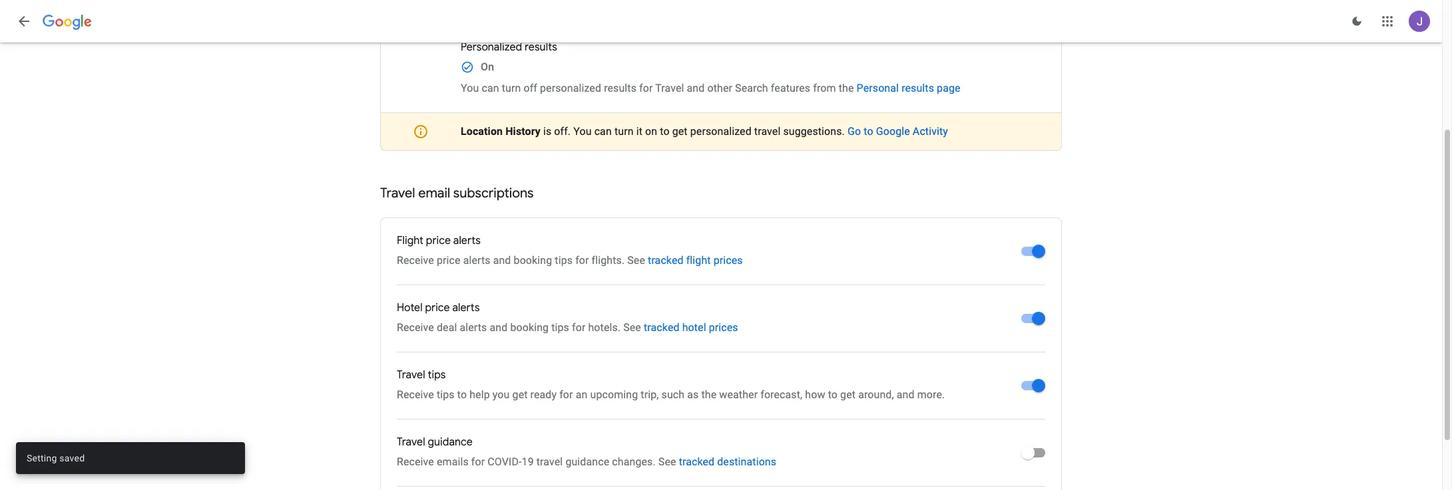 Task type: locate. For each thing, give the bounding box(es) containing it.
0 horizontal spatial the
[[701, 389, 717, 401]]

setting
[[27, 453, 57, 464]]

how
[[805, 389, 825, 401]]

see right flights.
[[627, 254, 645, 267]]

tracked inside travel guidance receive emails for covid-19 travel guidance changes. see tracked destinations
[[679, 456, 715, 469]]

the right from
[[839, 82, 854, 95]]

0 vertical spatial you
[[461, 82, 479, 95]]

tracked for hotel price alerts
[[644, 322, 680, 334]]

0 vertical spatial tracked
[[648, 254, 684, 267]]

see
[[627, 254, 645, 267], [623, 322, 641, 334], [658, 456, 676, 469]]

you right off.
[[573, 125, 592, 138]]

see inside the hotel price alerts receive deal alerts and booking tips for hotels. see tracked hotel prices
[[623, 322, 641, 334]]

get left the around,
[[840, 389, 856, 401]]

receive down hotel
[[397, 322, 434, 334]]

you can turn off personalized results for travel and other search features from the personal results page
[[461, 82, 961, 95]]

1 vertical spatial booking
[[510, 322, 549, 334]]

1 horizontal spatial travel
[[754, 125, 781, 138]]

on
[[481, 61, 494, 73]]

1 horizontal spatial can
[[594, 125, 612, 138]]

price for flight
[[426, 234, 451, 248]]

receive down flight
[[397, 254, 434, 267]]

you
[[461, 82, 479, 95], [573, 125, 592, 138]]

travel inside travel tips receive tips to help you get ready for an upcoming trip, such as the weather forecast, how to get around, and more.
[[397, 369, 425, 382]]

to right how
[[828, 389, 838, 401]]

2 vertical spatial see
[[658, 456, 676, 469]]

hotel price alerts receive deal alerts and booking tips for hotels. see tracked hotel prices
[[397, 302, 738, 334]]

tracked left flight
[[648, 254, 684, 267]]

for
[[639, 82, 653, 95], [575, 254, 589, 267], [572, 322, 586, 334], [559, 389, 573, 401], [471, 456, 485, 469]]

1 horizontal spatial personalized
[[690, 125, 752, 138]]

you up location
[[461, 82, 479, 95]]

to
[[660, 125, 670, 138], [864, 125, 873, 138], [457, 389, 467, 401], [828, 389, 838, 401]]

get right you
[[512, 389, 528, 401]]

0 vertical spatial guidance
[[428, 436, 473, 449]]

guidance up emails
[[428, 436, 473, 449]]

travel inside travel guidance receive emails for covid-19 travel guidance changes. see tracked destinations
[[397, 436, 425, 449]]

can
[[482, 82, 499, 95], [594, 125, 612, 138]]

tracked for flight price alerts
[[648, 254, 684, 267]]

personal results page link
[[857, 82, 961, 95]]

travel inside travel guidance receive emails for covid-19 travel guidance changes. see tracked destinations
[[537, 456, 563, 469]]

0 horizontal spatial travel
[[537, 456, 563, 469]]

features
[[771, 82, 810, 95]]

help
[[470, 389, 490, 401]]

is
[[543, 125, 551, 138]]

tracked left hotel in the bottom left of the page
[[644, 322, 680, 334]]

on
[[645, 125, 657, 138]]

for for hotel price alerts
[[572, 322, 586, 334]]

get
[[672, 125, 688, 138], [512, 389, 528, 401], [840, 389, 856, 401]]

booking inside flight price alerts receive price alerts and booking tips for flights. see tracked flight prices
[[514, 254, 552, 267]]

results
[[525, 41, 557, 54], [604, 82, 637, 95], [902, 82, 934, 95]]

1 vertical spatial price
[[437, 254, 460, 267]]

0 vertical spatial prices
[[714, 254, 743, 267]]

0 vertical spatial turn
[[502, 82, 521, 95]]

for inside travel tips receive tips to help you get ready for an upcoming trip, such as the weather forecast, how to get around, and more.
[[559, 389, 573, 401]]

off.
[[554, 125, 571, 138]]

receive
[[397, 254, 434, 267], [397, 322, 434, 334], [397, 389, 434, 401], [397, 456, 434, 469]]

1 vertical spatial tracked
[[644, 322, 680, 334]]

the
[[839, 82, 854, 95], [701, 389, 717, 401]]

it
[[636, 125, 643, 138]]

tips left hotels.
[[551, 322, 569, 334]]

travel
[[655, 82, 684, 95], [380, 185, 415, 202], [397, 369, 425, 382], [397, 436, 425, 449]]

tracked left destinations
[[679, 456, 715, 469]]

google
[[876, 125, 910, 138]]

guidance
[[428, 436, 473, 449], [566, 456, 609, 469]]

go
[[848, 125, 861, 138]]

activity
[[913, 125, 948, 138]]

can down on
[[482, 82, 499, 95]]

0 vertical spatial price
[[426, 234, 451, 248]]

guidance left changes. at left
[[566, 456, 609, 469]]

2 horizontal spatial results
[[902, 82, 934, 95]]

personalized
[[540, 82, 601, 95], [690, 125, 752, 138]]

personalized down other
[[690, 125, 752, 138]]

1 vertical spatial can
[[594, 125, 612, 138]]

travel right 19
[[537, 456, 563, 469]]

emails
[[437, 456, 469, 469]]

results up off
[[525, 41, 557, 54]]

tracked inside flight price alerts receive price alerts and booking tips for flights. see tracked flight prices
[[648, 254, 684, 267]]

2 receive from the top
[[397, 322, 434, 334]]

price
[[426, 234, 451, 248], [437, 254, 460, 267], [425, 302, 450, 315]]

0 horizontal spatial get
[[512, 389, 528, 401]]

1 vertical spatial you
[[573, 125, 592, 138]]

booking inside the hotel price alerts receive deal alerts and booking tips for hotels. see tracked hotel prices
[[510, 322, 549, 334]]

off
[[524, 82, 537, 95]]

prices inside the hotel price alerts receive deal alerts and booking tips for hotels. see tracked hotel prices
[[709, 322, 738, 334]]

1 vertical spatial personalized
[[690, 125, 752, 138]]

0 vertical spatial see
[[627, 254, 645, 267]]

turn
[[502, 82, 521, 95], [614, 125, 634, 138]]

subscriptions
[[453, 185, 534, 202]]

email
[[418, 185, 450, 202]]

prices right flight
[[714, 254, 743, 267]]

turn left off
[[502, 82, 521, 95]]

can left "it"
[[594, 125, 612, 138]]

page
[[937, 82, 961, 95]]

the right as
[[701, 389, 717, 401]]

0 horizontal spatial personalized
[[540, 82, 601, 95]]

flights.
[[592, 254, 625, 267]]

1 vertical spatial turn
[[614, 125, 634, 138]]

results up "it"
[[604, 82, 637, 95]]

4 receive from the top
[[397, 456, 434, 469]]

upcoming
[[590, 389, 638, 401]]

get right on
[[672, 125, 688, 138]]

and
[[687, 82, 705, 95], [493, 254, 511, 267], [490, 322, 508, 334], [897, 389, 915, 401]]

hotel
[[682, 322, 706, 334]]

receive left emails
[[397, 456, 434, 469]]

0 horizontal spatial guidance
[[428, 436, 473, 449]]

forecast,
[[761, 389, 802, 401]]

tracked flight prices link
[[648, 254, 743, 267]]

saved
[[59, 453, 85, 464]]

1 receive from the top
[[397, 254, 434, 267]]

0 horizontal spatial can
[[482, 82, 499, 95]]

prices inside flight price alerts receive price alerts and booking tips for flights. see tracked flight prices
[[714, 254, 743, 267]]

for left an
[[559, 389, 573, 401]]

and inside flight price alerts receive price alerts and booking tips for flights. see tracked flight prices
[[493, 254, 511, 267]]

2 horizontal spatial get
[[840, 389, 856, 401]]

to right go
[[864, 125, 873, 138]]

alerts
[[453, 234, 481, 248], [463, 254, 490, 267], [452, 302, 480, 315], [460, 322, 487, 334]]

0 vertical spatial can
[[482, 82, 499, 95]]

see right changes. at left
[[658, 456, 676, 469]]

personalized results
[[461, 41, 557, 54]]

travel down search
[[754, 125, 781, 138]]

see inside flight price alerts receive price alerts and booking tips for flights. see tracked flight prices
[[627, 254, 645, 267]]

tips
[[555, 254, 573, 267], [551, 322, 569, 334], [428, 369, 446, 382], [437, 389, 455, 401]]

see right hotels.
[[623, 322, 641, 334]]

tracked inside the hotel price alerts receive deal alerts and booking tips for hotels. see tracked hotel prices
[[644, 322, 680, 334]]

2 vertical spatial price
[[425, 302, 450, 315]]

1 horizontal spatial you
[[573, 125, 592, 138]]

prices
[[714, 254, 743, 267], [709, 322, 738, 334]]

turn left "it"
[[614, 125, 634, 138]]

receive left "help" on the bottom left of the page
[[397, 389, 434, 401]]

for right emails
[[471, 456, 485, 469]]

0 vertical spatial the
[[839, 82, 854, 95]]

flight
[[397, 234, 423, 248]]

tracked destinations link
[[679, 456, 776, 469]]

for left hotels.
[[572, 322, 586, 334]]

personalized right off
[[540, 82, 601, 95]]

0 vertical spatial personalized
[[540, 82, 601, 95]]

tips left "help" on the bottom left of the page
[[437, 389, 455, 401]]

tips left flights.
[[555, 254, 573, 267]]

prices for hotel price alerts
[[709, 322, 738, 334]]

1 vertical spatial the
[[701, 389, 717, 401]]

price inside the hotel price alerts receive deal alerts and booking tips for hotels. see tracked hotel prices
[[425, 302, 450, 315]]

booking
[[514, 254, 552, 267], [510, 322, 549, 334]]

2 vertical spatial tracked
[[679, 456, 715, 469]]

changes.
[[612, 456, 656, 469]]

1 vertical spatial prices
[[709, 322, 738, 334]]

0 horizontal spatial you
[[461, 82, 479, 95]]

travel
[[754, 125, 781, 138], [537, 456, 563, 469]]

for inside flight price alerts receive price alerts and booking tips for flights. see tracked flight prices
[[575, 254, 589, 267]]

travel tips receive tips to help you get ready for an upcoming trip, such as the weather forecast, how to get around, and more.
[[397, 369, 945, 401]]

results left page
[[902, 82, 934, 95]]

for left flights.
[[575, 254, 589, 267]]

destinations
[[717, 456, 776, 469]]

travel email subscriptions
[[380, 185, 534, 202]]

for for travel tips
[[559, 389, 573, 401]]

1 vertical spatial travel
[[537, 456, 563, 469]]

3 receive from the top
[[397, 389, 434, 401]]

prices right hotel in the bottom left of the page
[[709, 322, 738, 334]]

receive inside travel guidance receive emails for covid-19 travel guidance changes. see tracked destinations
[[397, 456, 434, 469]]

for inside the hotel price alerts receive deal alerts and booking tips for hotels. see tracked hotel prices
[[572, 322, 586, 334]]

tracked
[[648, 254, 684, 267], [644, 322, 680, 334], [679, 456, 715, 469]]

1 vertical spatial see
[[623, 322, 641, 334]]

travel for travel guidance receive emails for covid-19 travel guidance changes. see tracked destinations
[[397, 436, 425, 449]]

as
[[687, 389, 699, 401]]

1 vertical spatial guidance
[[566, 456, 609, 469]]

0 vertical spatial booking
[[514, 254, 552, 267]]



Task type: vqa. For each thing, say whether or not it's contained in the screenshot.
first Joshua from the bottom of the Travel main content
no



Task type: describe. For each thing, give the bounding box(es) containing it.
1 horizontal spatial get
[[672, 125, 688, 138]]

flight
[[686, 254, 711, 267]]

weather
[[719, 389, 758, 401]]

trip,
[[641, 389, 659, 401]]

go back image
[[16, 13, 32, 29]]

for up on
[[639, 82, 653, 95]]

tips down deal on the bottom of the page
[[428, 369, 446, 382]]

location
[[461, 125, 503, 138]]

such
[[662, 389, 685, 401]]

see for hotel price alerts
[[623, 322, 641, 334]]

go to google activity link
[[848, 125, 948, 138]]

from
[[813, 82, 836, 95]]

1 horizontal spatial results
[[604, 82, 637, 95]]

tips inside flight price alerts receive price alerts and booking tips for flights. see tracked flight prices
[[555, 254, 573, 267]]

booking for hotel price alerts
[[510, 322, 549, 334]]

receive inside the hotel price alerts receive deal alerts and booking tips for hotels. see tracked hotel prices
[[397, 322, 434, 334]]

receive inside travel tips receive tips to help you get ready for an upcoming trip, such as the weather forecast, how to get around, and more.
[[397, 389, 434, 401]]

an
[[576, 389, 588, 401]]

for for flight price alerts
[[575, 254, 589, 267]]

1 horizontal spatial the
[[839, 82, 854, 95]]

travel for travel tips receive tips to help you get ready for an upcoming trip, such as the weather forecast, how to get around, and more.
[[397, 369, 425, 382]]

location history is off. you can turn it on to get personalized travel suggestions. go to google activity
[[461, 125, 948, 138]]

ready
[[530, 389, 557, 401]]

for inside travel guidance receive emails for covid-19 travel guidance changes. see tracked destinations
[[471, 456, 485, 469]]

0 horizontal spatial results
[[525, 41, 557, 54]]

19
[[522, 456, 534, 469]]

you
[[493, 389, 510, 401]]

and inside the hotel price alerts receive deal alerts and booking tips for hotels. see tracked hotel prices
[[490, 322, 508, 334]]

see inside travel guidance receive emails for covid-19 travel guidance changes. see tracked destinations
[[658, 456, 676, 469]]

and inside travel tips receive tips to help you get ready for an upcoming trip, such as the weather forecast, how to get around, and more.
[[897, 389, 915, 401]]

tracked hotel prices link
[[644, 322, 738, 334]]

to left "help" on the bottom left of the page
[[457, 389, 467, 401]]

flight price alerts receive price alerts and booking tips for flights. see tracked flight prices
[[397, 234, 743, 267]]

travel guidance receive emails for covid-19 travel guidance changes. see tracked destinations
[[397, 436, 776, 469]]

setting saved
[[27, 453, 85, 464]]

1 horizontal spatial guidance
[[566, 456, 609, 469]]

deal
[[437, 322, 457, 334]]

more.
[[917, 389, 945, 401]]

0 vertical spatial travel
[[754, 125, 781, 138]]

prices for flight price alerts
[[714, 254, 743, 267]]

suggestions.
[[783, 125, 845, 138]]

around,
[[858, 389, 894, 401]]

booking for flight price alerts
[[514, 254, 552, 267]]

search
[[735, 82, 768, 95]]

personalized
[[461, 41, 522, 54]]

other
[[707, 82, 732, 95]]

price for hotel
[[425, 302, 450, 315]]

1 horizontal spatial turn
[[614, 125, 634, 138]]

travel for travel email subscriptions
[[380, 185, 415, 202]]

history
[[505, 125, 541, 138]]

change appearance image
[[1341, 5, 1373, 37]]

the inside travel tips receive tips to help you get ready for an upcoming trip, such as the weather forecast, how to get around, and more.
[[701, 389, 717, 401]]

receive inside flight price alerts receive price alerts and booking tips for flights. see tracked flight prices
[[397, 254, 434, 267]]

personal
[[857, 82, 899, 95]]

covid-
[[488, 456, 522, 469]]

hotel
[[397, 302, 423, 315]]

tips inside the hotel price alerts receive deal alerts and booking tips for hotels. see tracked hotel prices
[[551, 322, 569, 334]]

to right on
[[660, 125, 670, 138]]

hotels.
[[588, 322, 621, 334]]

see for flight price alerts
[[627, 254, 645, 267]]

0 horizontal spatial turn
[[502, 82, 521, 95]]



